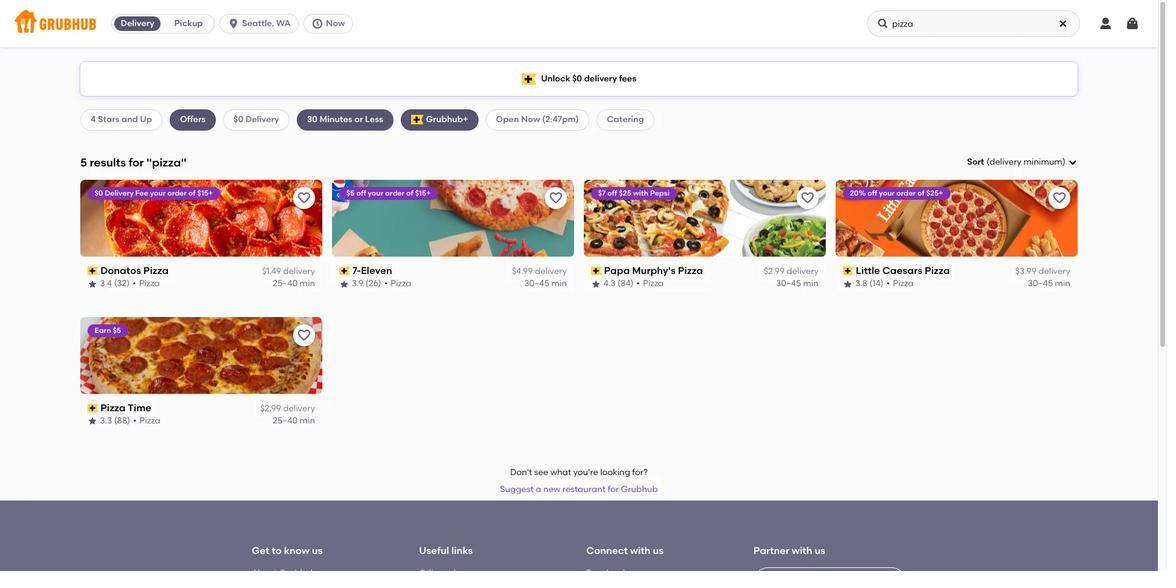 Task type: describe. For each thing, give the bounding box(es) containing it.
new
[[543, 485, 560, 495]]

$7
[[598, 189, 606, 198]]

papa murphy's pizza logo image
[[584, 180, 826, 257]]

svg image inside now button
[[311, 18, 324, 30]]

pizza right the 'murphy's'
[[678, 265, 703, 277]]

30 minutes or less
[[307, 115, 383, 125]]

pickup
[[174, 18, 203, 29]]

min for little caesars pizza
[[1055, 279, 1070, 289]]

pizza down the time
[[140, 416, 161, 426]]

7-eleven logo image
[[332, 180, 574, 257]]

pizza down donatos pizza
[[139, 279, 160, 289]]

3.3
[[100, 416, 112, 426]]

star icon image for little caesars pizza
[[843, 279, 853, 289]]

$25
[[619, 189, 632, 198]]

subscription pass image for 7-eleven
[[339, 267, 350, 276]]

donatos
[[101, 265, 141, 277]]

to
[[272, 546, 282, 557]]

unlock $0 delivery fees
[[541, 73, 636, 84]]

save this restaurant button for donatos pizza
[[293, 187, 315, 209]]

$1.49
[[262, 266, 281, 277]]

1 of from the left
[[189, 189, 196, 198]]

25–40 for donatos pizza
[[273, 279, 298, 289]]

pizza down little caesars pizza
[[893, 279, 914, 289]]

fee
[[136, 189, 149, 198]]

30–45 min for papa murphy's pizza
[[776, 279, 819, 289]]

your for 7-
[[368, 189, 384, 198]]

$3.99
[[1015, 266, 1036, 277]]

off for papa
[[608, 189, 618, 198]]

30–45 min for 7-eleven
[[524, 279, 567, 289]]

order for little caesars pizza
[[897, 189, 916, 198]]

save this restaurant image for papa murphy's pizza
[[800, 191, 815, 205]]

connect with us
[[586, 546, 664, 557]]

pizza right donatos
[[144, 265, 169, 277]]

little caesars pizza
[[856, 265, 950, 277]]

partner with us
[[754, 546, 825, 557]]

links
[[451, 546, 473, 557]]

2 $15+ from the left
[[415, 189, 431, 198]]

min for papa murphy's pizza
[[803, 279, 819, 289]]

• for caesars
[[887, 279, 890, 289]]

delivery inside button
[[121, 18, 154, 29]]

subscription pass image for papa murphy's pizza
[[591, 267, 602, 276]]

donatos pizza logo image
[[80, 180, 322, 257]]

30–45 for 7-eleven
[[524, 279, 549, 289]]

catering
[[607, 115, 644, 125]]

know
[[284, 546, 310, 557]]

pizza time
[[101, 402, 152, 414]]

30–45 for little caesars pizza
[[1028, 279, 1053, 289]]

0 vertical spatial $0
[[572, 73, 582, 84]]

seattle, wa
[[242, 18, 291, 29]]

grubhub plus flag logo image for grubhub+
[[411, 115, 424, 125]]

papa murphy's pizza
[[604, 265, 703, 277]]

grubhub
[[621, 485, 658, 495]]

delivery for $0 delivery
[[245, 115, 279, 125]]

off for little
[[868, 189, 878, 198]]

wa
[[276, 18, 291, 29]]

$5 off your order of $15+
[[347, 189, 431, 198]]

off for 7-
[[357, 189, 366, 198]]

)
[[1063, 157, 1066, 167]]

fees
[[619, 73, 636, 84]]

pizza up 3.3 (88)
[[101, 402, 126, 414]]

3.3 (88)
[[100, 416, 130, 426]]

save this restaurant image for pizza time
[[297, 328, 311, 343]]

papa
[[604, 265, 630, 277]]

pepsi
[[650, 189, 670, 198]]

20%
[[850, 189, 866, 198]]

see
[[534, 468, 548, 478]]

• for eleven
[[385, 279, 388, 289]]

us for connect with us
[[653, 546, 664, 557]]

us for partner with us
[[815, 546, 825, 557]]

$2.99 delivery for papa murphy's pizza
[[764, 266, 819, 277]]

3.8
[[856, 279, 868, 289]]

4
[[91, 115, 96, 125]]

(32)
[[114, 279, 130, 289]]

earn $5
[[95, 326, 121, 335]]

delivery for pizza time
[[283, 404, 315, 414]]

and
[[122, 115, 138, 125]]

$0 for $0 delivery fee your order of $15+
[[95, 189, 103, 198]]

3.8 (14)
[[856, 279, 884, 289]]

pizza time logo image
[[80, 317, 322, 395]]

• for pizza
[[133, 279, 136, 289]]

3.9
[[352, 279, 364, 289]]

little caesars pizza logo image
[[836, 180, 1078, 257]]

0 vertical spatial $5
[[347, 189, 355, 198]]

up
[[140, 115, 152, 125]]

25–40 min for donatos pizza
[[273, 279, 315, 289]]

4.3 (84)
[[604, 279, 634, 289]]

30–45 min for little caesars pizza
[[1028, 279, 1070, 289]]

$4.99
[[512, 266, 533, 277]]

sort ( delivery minimum )
[[967, 157, 1066, 167]]

(26)
[[366, 279, 382, 289]]

svg image inside 5 results for "pizza" 'main content'
[[1068, 158, 1078, 167]]

grubhub plus flag logo image for unlock $0 delivery fees
[[522, 73, 536, 85]]

save this restaurant image for 7-eleven
[[549, 191, 563, 205]]

partner
[[754, 546, 790, 557]]

1 $15+ from the left
[[198, 189, 213, 198]]

(2:47pm)
[[542, 115, 579, 125]]

of for 7-
[[407, 189, 414, 198]]

open now (2:47pm)
[[496, 115, 579, 125]]

1 your from the left
[[150, 189, 166, 198]]

delivery for $0 delivery fee your order of $15+
[[105, 189, 134, 198]]

pizza right caesars
[[925, 265, 950, 277]]

offers
[[180, 115, 206, 125]]

pizza right (26)
[[391, 279, 412, 289]]

star icon image for papa murphy's pizza
[[591, 279, 601, 289]]

3.4
[[100, 279, 112, 289]]

star icon image for pizza time
[[88, 417, 97, 427]]

for?
[[632, 468, 648, 478]]

$1.49 delivery
[[262, 266, 315, 277]]

don't see what you're looking for?
[[510, 468, 648, 478]]

7-eleven
[[353, 265, 392, 277]]

earn
[[95, 326, 111, 335]]

now inside button
[[326, 18, 345, 29]]

save this restaurant button for 7-eleven
[[545, 187, 567, 209]]

now button
[[303, 14, 358, 33]]

restaurant
[[562, 485, 606, 495]]

get
[[252, 546, 269, 557]]

subscription pass image for donatos pizza
[[88, 267, 98, 276]]

order for 7-eleven
[[385, 189, 405, 198]]

little
[[856, 265, 880, 277]]

save this restaurant image for little caesars pizza
[[1052, 191, 1067, 205]]

1 order from the left
[[168, 189, 187, 198]]

useful
[[419, 546, 449, 557]]

• pizza for pizza
[[133, 279, 160, 289]]

"pizza"
[[146, 155, 186, 169]]

time
[[128, 402, 152, 414]]



Task type: vqa. For each thing, say whether or not it's contained in the screenshot.
leftmost $2.99
yes



Task type: locate. For each thing, give the bounding box(es) containing it.
with for connect
[[630, 546, 650, 557]]

subscription pass image left 7-
[[339, 267, 350, 276]]

2 horizontal spatial $0
[[572, 73, 582, 84]]

30–45
[[524, 279, 549, 289], [776, 279, 801, 289], [1028, 279, 1053, 289]]

2 30–45 from the left
[[776, 279, 801, 289]]

for
[[129, 155, 144, 169], [608, 485, 619, 495]]

delivery for 7-eleven
[[535, 266, 567, 277]]

suggest
[[500, 485, 534, 495]]

1 off from the left
[[357, 189, 366, 198]]

$0 down results at left
[[95, 189, 103, 198]]

2 horizontal spatial subscription pass image
[[843, 267, 854, 276]]

of for little
[[918, 189, 925, 198]]

5
[[80, 155, 87, 169]]

1 horizontal spatial your
[[368, 189, 384, 198]]

• right (32)
[[133, 279, 136, 289]]

star icon image left 3.9
[[339, 279, 349, 289]]

1 vertical spatial $5
[[113, 326, 121, 335]]

with right connect
[[630, 546, 650, 557]]

3 your from the left
[[879, 189, 895, 198]]

$25+
[[927, 189, 943, 198]]

results
[[90, 155, 126, 169]]

looking
[[600, 468, 630, 478]]

• pizza for time
[[133, 416, 161, 426]]

subscription pass image left donatos
[[88, 267, 98, 276]]

0 horizontal spatial grubhub plus flag logo image
[[411, 115, 424, 125]]

1 horizontal spatial for
[[608, 485, 619, 495]]

don't
[[510, 468, 532, 478]]

25–40
[[273, 279, 298, 289], [273, 416, 298, 426]]

sort
[[967, 157, 984, 167]]

grubhub plus flag logo image
[[522, 73, 536, 85], [411, 115, 424, 125]]

murphy's
[[632, 265, 676, 277]]

now right open
[[521, 115, 540, 125]]

2 save this restaurant image from the left
[[800, 191, 815, 205]]

• pizza down papa murphy's pizza
[[637, 279, 664, 289]]

5 results for "pizza"
[[80, 155, 186, 169]]

stars
[[98, 115, 119, 125]]

• pizza
[[133, 279, 160, 289], [385, 279, 412, 289], [637, 279, 664, 289], [887, 279, 914, 289], [133, 416, 161, 426]]

delivery for donatos pizza
[[283, 266, 315, 277]]

1 horizontal spatial save this restaurant image
[[800, 191, 815, 205]]

0 horizontal spatial your
[[150, 189, 166, 198]]

us
[[312, 546, 323, 557], [653, 546, 664, 557], [815, 546, 825, 557]]

1 horizontal spatial 30–45
[[776, 279, 801, 289]]

svg image inside seattle, wa button
[[228, 18, 240, 30]]

0 vertical spatial delivery
[[121, 18, 154, 29]]

$4.99 delivery
[[512, 266, 567, 277]]

2 25–40 min from the top
[[273, 416, 315, 426]]

1 horizontal spatial $2.99
[[764, 266, 785, 277]]

(14)
[[870, 279, 884, 289]]

a
[[536, 485, 541, 495]]

for right results at left
[[129, 155, 144, 169]]

subscription pass image
[[591, 267, 602, 276], [88, 404, 98, 413]]

3 subscription pass image from the left
[[843, 267, 854, 276]]

1 horizontal spatial $2.99 delivery
[[764, 266, 819, 277]]

0 vertical spatial 25–40 min
[[273, 279, 315, 289]]

1 us from the left
[[312, 546, 323, 557]]

2 horizontal spatial order
[[897, 189, 916, 198]]

save this restaurant button for papa murphy's pizza
[[797, 187, 819, 209]]

suggest a new restaurant for grubhub
[[500, 485, 658, 495]]

1 vertical spatial 25–40 min
[[273, 416, 315, 426]]

• pizza down caesars
[[887, 279, 914, 289]]

2 us from the left
[[653, 546, 664, 557]]

none field inside 5 results for "pizza" 'main content'
[[967, 156, 1078, 169]]

min for 7-eleven
[[551, 279, 567, 289]]

save this restaurant button
[[293, 187, 315, 209], [545, 187, 567, 209], [797, 187, 819, 209], [1048, 187, 1070, 209], [293, 325, 315, 346]]

4.3
[[604, 279, 616, 289]]

1 subscription pass image from the left
[[88, 267, 98, 276]]

suggest a new restaurant for grubhub button
[[495, 479, 663, 501]]

25–40 min
[[273, 279, 315, 289], [273, 416, 315, 426]]

$0
[[572, 73, 582, 84], [234, 115, 243, 125], [95, 189, 103, 198]]

2 horizontal spatial of
[[918, 189, 925, 198]]

subscription pass image left papa
[[591, 267, 602, 276]]

0 horizontal spatial for
[[129, 155, 144, 169]]

1 horizontal spatial $5
[[347, 189, 355, 198]]

0 horizontal spatial $5
[[113, 326, 121, 335]]

unlock
[[541, 73, 570, 84]]

less
[[365, 115, 383, 125]]

1 horizontal spatial of
[[407, 189, 414, 198]]

1 save this restaurant image from the left
[[549, 191, 563, 205]]

2 25–40 from the top
[[273, 416, 298, 426]]

• pizza down the time
[[133, 416, 161, 426]]

$2.99 for pizza time
[[260, 404, 281, 414]]

grubhub plus flag logo image left unlock at the top left of the page
[[522, 73, 536, 85]]

0 horizontal spatial $15+
[[198, 189, 213, 198]]

0 horizontal spatial of
[[189, 189, 196, 198]]

min for pizza time
[[300, 416, 315, 426]]

us right connect
[[653, 546, 664, 557]]

2 30–45 min from the left
[[776, 279, 819, 289]]

1 horizontal spatial subscription pass image
[[591, 267, 602, 276]]

with right partner
[[792, 546, 812, 557]]

eleven
[[361, 265, 392, 277]]

0 horizontal spatial us
[[312, 546, 323, 557]]

1 25–40 min from the top
[[273, 279, 315, 289]]

subscription pass image left 'little'
[[843, 267, 854, 276]]

now right wa
[[326, 18, 345, 29]]

save this restaurant image left $7
[[549, 191, 563, 205]]

1 vertical spatial 25–40
[[273, 416, 298, 426]]

2 your from the left
[[368, 189, 384, 198]]

30–45 for papa murphy's pizza
[[776, 279, 801, 289]]

useful links
[[419, 546, 473, 557]]

3 order from the left
[[897, 189, 916, 198]]

$0 delivery
[[234, 115, 279, 125]]

2 subscription pass image from the left
[[339, 267, 350, 276]]

• right '(84)'
[[637, 279, 640, 289]]

get to know us
[[252, 546, 323, 557]]

2 horizontal spatial us
[[815, 546, 825, 557]]

grubhub+
[[426, 115, 468, 125]]

7-
[[353, 265, 361, 277]]

25–40 for pizza time
[[273, 416, 298, 426]]

connect
[[586, 546, 628, 557]]

1 horizontal spatial $0
[[234, 115, 243, 125]]

delivery for papa murphy's pizza
[[787, 266, 819, 277]]

star icon image left the 4.3
[[591, 279, 601, 289]]

for inside suggest a new restaurant for grubhub button
[[608, 485, 619, 495]]

delivery left pickup
[[121, 18, 154, 29]]

30
[[307, 115, 318, 125]]

1 vertical spatial for
[[608, 485, 619, 495]]

donatos pizza
[[101, 265, 169, 277]]

1 horizontal spatial us
[[653, 546, 664, 557]]

star icon image left 3.3
[[88, 417, 97, 427]]

us right know
[[312, 546, 323, 557]]

off
[[357, 189, 366, 198], [608, 189, 618, 198], [868, 189, 878, 198]]

none field containing sort
[[967, 156, 1078, 169]]

minimum
[[1023, 157, 1063, 167]]

delivery
[[584, 73, 617, 84], [989, 157, 1021, 167], [283, 266, 315, 277], [535, 266, 567, 277], [787, 266, 819, 277], [1038, 266, 1070, 277], [283, 404, 315, 414]]

seattle,
[[242, 18, 274, 29]]

0 vertical spatial $2.99 delivery
[[764, 266, 819, 277]]

(84)
[[618, 279, 634, 289]]

minutes
[[320, 115, 352, 125]]

(88)
[[114, 416, 130, 426]]

1 25–40 from the top
[[273, 279, 298, 289]]

0 horizontal spatial order
[[168, 189, 187, 198]]

0 horizontal spatial off
[[357, 189, 366, 198]]

0 vertical spatial grubhub plus flag logo image
[[522, 73, 536, 85]]

1 vertical spatial $2.99 delivery
[[260, 404, 315, 414]]

• right (88)
[[133, 416, 137, 426]]

0 horizontal spatial $0
[[95, 189, 103, 198]]

$0 delivery fee your order of $15+
[[95, 189, 213, 198]]

2 order from the left
[[385, 189, 405, 198]]

1 horizontal spatial now
[[521, 115, 540, 125]]

save this restaurant button for pizza time
[[293, 325, 315, 346]]

0 horizontal spatial $2.99
[[260, 404, 281, 414]]

svg image
[[1098, 16, 1113, 31], [1125, 16, 1140, 31], [228, 18, 240, 30], [311, 18, 324, 30], [877, 18, 889, 30], [1058, 19, 1068, 29], [1068, 158, 1078, 167]]

subscription pass image left pizza time
[[88, 404, 98, 413]]

1 vertical spatial grubhub plus flag logo image
[[411, 115, 424, 125]]

save this restaurant button for little caesars pizza
[[1048, 187, 1070, 209]]

$2.99
[[764, 266, 785, 277], [260, 404, 281, 414]]

save this restaurant image for donatos pizza
[[297, 191, 311, 205]]

0 horizontal spatial 30–45 min
[[524, 279, 567, 289]]

or
[[354, 115, 363, 125]]

save this restaurant image left the 20%
[[800, 191, 815, 205]]

$3.99 delivery
[[1015, 266, 1070, 277]]

• right (14)
[[887, 279, 890, 289]]

1 horizontal spatial subscription pass image
[[339, 267, 350, 276]]

1 vertical spatial $0
[[234, 115, 243, 125]]

star icon image
[[88, 279, 97, 289], [339, 279, 349, 289], [591, 279, 601, 289], [843, 279, 853, 289], [88, 417, 97, 427]]

pickup button
[[163, 14, 214, 33]]

save this restaurant image
[[297, 191, 311, 205], [1052, 191, 1067, 205], [297, 328, 311, 343]]

None field
[[967, 156, 1078, 169]]

delivery left 30
[[245, 115, 279, 125]]

save this restaurant image
[[549, 191, 563, 205], [800, 191, 815, 205]]

$5
[[347, 189, 355, 198], [113, 326, 121, 335]]

2 vertical spatial delivery
[[105, 189, 134, 198]]

with right '$25'
[[633, 189, 649, 198]]

0 vertical spatial now
[[326, 18, 345, 29]]

with for partner
[[792, 546, 812, 557]]

subscription pass image for little caesars pizza
[[843, 267, 854, 276]]

2 horizontal spatial your
[[879, 189, 895, 198]]

• for murphy's
[[637, 279, 640, 289]]

star icon image for donatos pizza
[[88, 279, 97, 289]]

$0 right offers
[[234, 115, 243, 125]]

0 horizontal spatial subscription pass image
[[88, 267, 98, 276]]

1 vertical spatial delivery
[[245, 115, 279, 125]]

2 vertical spatial $0
[[95, 189, 103, 198]]

grubhub plus flag logo image left grubhub+
[[411, 115, 424, 125]]

seattle, wa button
[[220, 14, 303, 33]]

0 horizontal spatial now
[[326, 18, 345, 29]]

$2.99 for papa murphy's pizza
[[764, 266, 785, 277]]

3 us from the left
[[815, 546, 825, 557]]

1 vertical spatial subscription pass image
[[88, 404, 98, 413]]

subscription pass image for pizza time
[[88, 404, 98, 413]]

star icon image left 3.4
[[88, 279, 97, 289]]

1 horizontal spatial 30–45 min
[[776, 279, 819, 289]]

0 horizontal spatial 30–45
[[524, 279, 549, 289]]

1 horizontal spatial grubhub plus flag logo image
[[522, 73, 536, 85]]

star icon image for 7-eleven
[[339, 279, 349, 289]]

$15+
[[198, 189, 213, 198], [415, 189, 431, 198]]

• pizza for eleven
[[385, 279, 412, 289]]

0 vertical spatial subscription pass image
[[591, 267, 602, 276]]

1 vertical spatial $2.99
[[260, 404, 281, 414]]

delivery
[[121, 18, 154, 29], [245, 115, 279, 125], [105, 189, 134, 198]]

3.9 (26)
[[352, 279, 382, 289]]

us right partner
[[815, 546, 825, 557]]

delivery button
[[112, 14, 163, 33]]

1 horizontal spatial $15+
[[415, 189, 431, 198]]

now inside 5 results for "pizza" 'main content'
[[521, 115, 540, 125]]

star icon image left 3.8
[[843, 279, 853, 289]]

pizza down papa murphy's pizza
[[643, 279, 664, 289]]

order
[[168, 189, 187, 198], [385, 189, 405, 198], [897, 189, 916, 198]]

3.4 (32)
[[100, 279, 130, 289]]

Search for food, convenience, alcohol... search field
[[867, 10, 1080, 37]]

2 of from the left
[[407, 189, 414, 198]]

$2.99 delivery
[[764, 266, 819, 277], [260, 404, 315, 414]]

delivery for little caesars pizza
[[1038, 266, 1070, 277]]

3 of from the left
[[918, 189, 925, 198]]

pizza
[[144, 265, 169, 277], [678, 265, 703, 277], [925, 265, 950, 277], [139, 279, 160, 289], [391, 279, 412, 289], [643, 279, 664, 289], [893, 279, 914, 289], [101, 402, 126, 414], [140, 416, 161, 426]]

• pizza right (26)
[[385, 279, 412, 289]]

1 horizontal spatial off
[[608, 189, 618, 198]]

1 30–45 from the left
[[524, 279, 549, 289]]

3 30–45 from the left
[[1028, 279, 1053, 289]]

• pizza for caesars
[[887, 279, 914, 289]]

1 vertical spatial now
[[521, 115, 540, 125]]

• right (26)
[[385, 279, 388, 289]]

0 vertical spatial 25–40
[[273, 279, 298, 289]]

of
[[189, 189, 196, 198], [407, 189, 414, 198], [918, 189, 925, 198]]

your
[[150, 189, 166, 198], [368, 189, 384, 198], [879, 189, 895, 198]]

2 off from the left
[[608, 189, 618, 198]]

• for time
[[133, 416, 137, 426]]

• pizza for murphy's
[[637, 279, 664, 289]]

you're
[[573, 468, 598, 478]]

$0 for $0 delivery
[[234, 115, 243, 125]]

2 horizontal spatial 30–45
[[1028, 279, 1053, 289]]

0 vertical spatial for
[[129, 155, 144, 169]]

$7 off $25 with pepsi
[[598, 189, 670, 198]]

$0 right unlock at the top left of the page
[[572, 73, 582, 84]]

4 stars and up
[[91, 115, 152, 125]]

20% off your order of $25+
[[850, 189, 943, 198]]

• pizza down donatos pizza
[[133, 279, 160, 289]]

caesars
[[883, 265, 923, 277]]

0 horizontal spatial subscription pass image
[[88, 404, 98, 413]]

2 horizontal spatial 30–45 min
[[1028, 279, 1070, 289]]

main navigation navigation
[[0, 0, 1158, 47]]

subscription pass image
[[88, 267, 98, 276], [339, 267, 350, 276], [843, 267, 854, 276]]

0 vertical spatial $2.99
[[764, 266, 785, 277]]

1 30–45 min from the left
[[524, 279, 567, 289]]

delivery left fee
[[105, 189, 134, 198]]

$2.99 delivery for pizza time
[[260, 404, 315, 414]]

2 horizontal spatial off
[[868, 189, 878, 198]]

open
[[496, 115, 519, 125]]

for down the looking
[[608, 485, 619, 495]]

(
[[987, 157, 989, 167]]

0 horizontal spatial save this restaurant image
[[549, 191, 563, 205]]

3 off from the left
[[868, 189, 878, 198]]

5 results for "pizza" main content
[[0, 47, 1158, 572]]

3 30–45 min from the left
[[1028, 279, 1070, 289]]

30–45 min
[[524, 279, 567, 289], [776, 279, 819, 289], [1028, 279, 1070, 289]]

min for donatos pizza
[[300, 279, 315, 289]]

your for little
[[879, 189, 895, 198]]

25–40 min for pizza time
[[273, 416, 315, 426]]

1 horizontal spatial order
[[385, 189, 405, 198]]

0 horizontal spatial $2.99 delivery
[[260, 404, 315, 414]]



